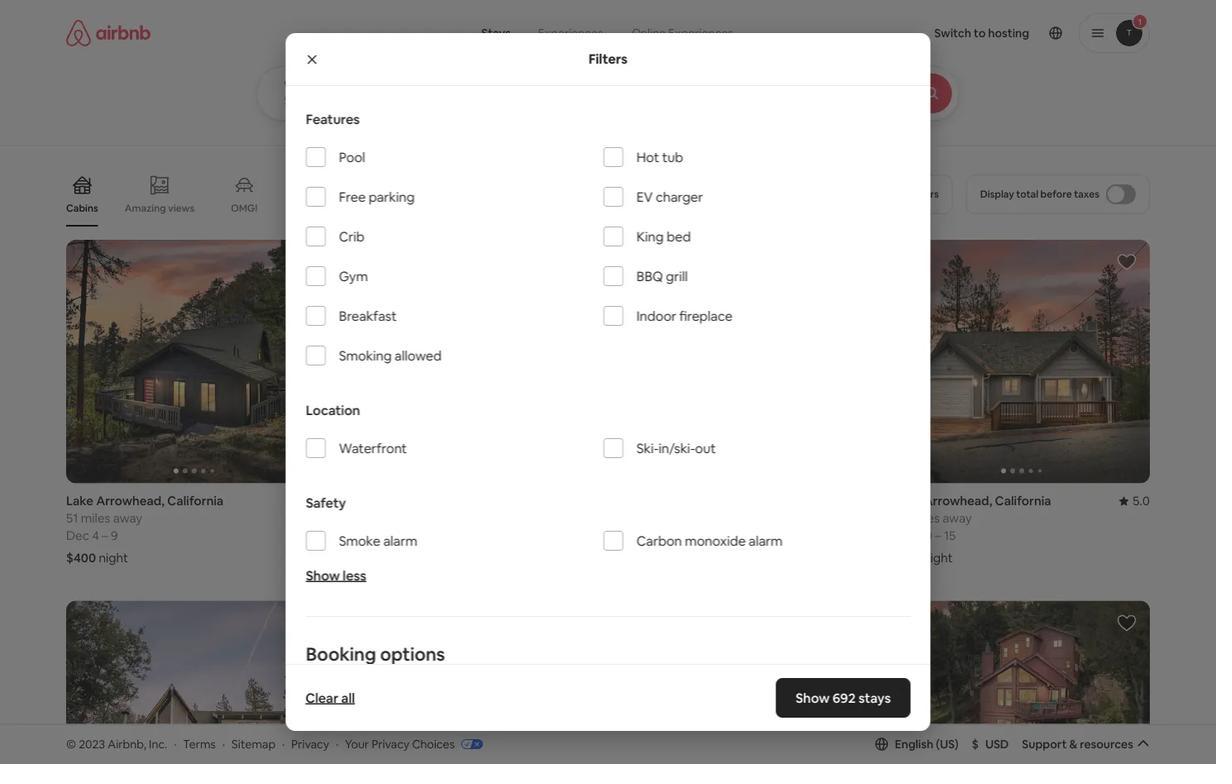 Task type: vqa. For each thing, say whether or not it's contained in the screenshot.
search box
yes



Task type: describe. For each thing, give the bounding box(es) containing it.
resources
[[1080, 737, 1134, 751]]

ski-
[[636, 440, 658, 456]]

1 · from the left
[[174, 736, 176, 751]]

the-
[[385, 202, 405, 214]]

show for show less
[[306, 567, 340, 584]]

add to wishlist: crestline, california image
[[1117, 613, 1137, 633]]

1
[[419, 527, 424, 543]]

grid
[[405, 202, 424, 214]]

support & resources
[[1022, 737, 1134, 751]]

ev
[[636, 188, 653, 205]]

2 alarm from the left
[[748, 532, 782, 549]]

grill
[[666, 268, 688, 284]]

free
[[339, 188, 365, 205]]

night inside lake arrowhead, california 52 miles away dec 10 – 15 night
[[924, 550, 953, 566]]

night inside lake arrowhead, california 51 miles away dec 4 – 9 $400 night
[[99, 550, 128, 566]]

off-
[[367, 202, 385, 214]]

pools
[[639, 202, 665, 215]]

bbq
[[636, 268, 663, 284]]

1 5.0 from the left
[[305, 493, 322, 509]]

arrowhead, for dec
[[372, 493, 441, 509]]

lake for 53
[[342, 493, 369, 509]]

arrowhead, for 9
[[96, 493, 165, 509]]

carbon monoxide alarm
[[636, 532, 782, 549]]

$225
[[618, 550, 646, 566]]

terms link
[[183, 736, 216, 751]]

experiences inside experiences 'button'
[[538, 26, 603, 41]]

amazing views
[[125, 202, 195, 214]]

cabins
[[66, 202, 98, 215]]

online experiences
[[632, 26, 733, 41]]

lake arrowhead, california 51 miles away dec 4 – 9 $400 night
[[66, 493, 224, 566]]

10
[[920, 527, 933, 543]]

away for 15
[[943, 510, 972, 526]]

1 alarm from the left
[[383, 532, 417, 549]]

5.0 out of 5 average rating image
[[291, 493, 322, 509]]

amazing pools
[[596, 202, 665, 215]]

12
[[643, 527, 656, 543]]

usd
[[986, 737, 1009, 751]]

booking
[[306, 642, 376, 666]]

show 692 stays link
[[776, 678, 911, 718]]

pool
[[339, 148, 365, 165]]

lake for 52
[[894, 493, 921, 509]]

fireplace
[[679, 307, 732, 324]]

©
[[66, 736, 76, 751]]

9
[[111, 527, 118, 543]]

– inside the nov 12 – 17 $225 night
[[658, 527, 664, 543]]

breakfast
[[339, 307, 396, 324]]

clear
[[306, 689, 339, 706]]

lake arrowhead, california 52 miles away dec 10 – 15 night
[[894, 493, 1051, 566]]

add to wishlist: los angeles, california image
[[565, 613, 585, 633]]

taxes
[[1074, 188, 1100, 201]]

support & resources button
[[1022, 737, 1150, 751]]

stays
[[482, 26, 511, 41]]

support
[[1022, 737, 1067, 751]]

away for 9
[[113, 510, 142, 526]]

stays tab panel
[[257, 66, 1005, 121]]

stays button
[[468, 17, 524, 50]]

none search field containing stays
[[257, 0, 1005, 121]]

monoxide
[[685, 532, 745, 549]]

smoking allowed
[[339, 347, 441, 364]]

features
[[306, 110, 360, 127]]

show for show 692 stays
[[796, 689, 830, 706]]

your privacy choices link
[[345, 736, 483, 752]]

beachfront
[[691, 202, 743, 215]]

experiences inside 'online experiences' link
[[669, 26, 733, 41]]

4
[[92, 527, 99, 543]]

crib
[[339, 228, 364, 245]]

castles
[[300, 202, 334, 215]]

indoor fireplace
[[636, 307, 732, 324]]

where
[[284, 79, 315, 91]]

airbnb,
[[108, 736, 146, 751]]

allowed
[[394, 347, 441, 364]]

$400 inside lake arrowhead, california 51 miles away dec 4 – 9 $400 night
[[66, 550, 96, 566]]

english
[[895, 737, 934, 751]]

display total before taxes
[[980, 188, 1100, 201]]

away for dec
[[391, 510, 420, 526]]

indoor
[[636, 307, 676, 324]]

amazing for amazing pools
[[596, 202, 637, 215]]

2023
[[79, 736, 105, 751]]

waterfront
[[339, 440, 407, 456]]

filters
[[589, 50, 628, 67]]

$
[[972, 737, 979, 751]]

inc.
[[149, 736, 167, 751]]

clear all
[[306, 689, 355, 706]]

Where field
[[284, 93, 500, 108]]

show map
[[570, 664, 627, 679]]

bbq grill
[[636, 268, 688, 284]]

total
[[1016, 188, 1039, 201]]

15
[[944, 527, 956, 543]]

booking options
[[306, 642, 445, 666]]

arrowhead, for 15
[[924, 493, 993, 509]]



Task type: locate. For each thing, give the bounding box(es) containing it.
1 horizontal spatial alarm
[[748, 532, 782, 549]]

arrowhead, up 9
[[96, 493, 165, 509]]

miles up 10
[[911, 510, 940, 526]]

2 horizontal spatial lake
[[894, 493, 921, 509]]

out
[[695, 440, 716, 456]]

– inside the lake arrowhead, california 53 miles away nov 26 – dec 1 $400 night
[[384, 527, 391, 543]]

0 horizontal spatial privacy
[[291, 736, 329, 751]]

miles for 26
[[359, 510, 388, 526]]

dec for 52
[[894, 527, 917, 543]]

0 horizontal spatial california
[[167, 493, 224, 509]]

· left your
[[336, 736, 339, 751]]

2 horizontal spatial arrowhead,
[[924, 493, 993, 509]]

filters dialog
[[286, 0, 931, 764]]

stays
[[859, 689, 891, 706]]

26
[[367, 527, 382, 543]]

·
[[174, 736, 176, 751], [222, 736, 225, 751], [282, 736, 285, 751], [336, 736, 339, 751]]

– for 51
[[102, 527, 108, 543]]

alarm left '1'
[[383, 532, 417, 549]]

lake inside lake arrowhead, california 52 miles away dec 10 – 15 night
[[894, 493, 921, 509]]

before
[[1041, 188, 1072, 201]]

california for lake arrowhead, california 53 miles away nov 26 – dec 1 $400 night
[[443, 493, 500, 509]]

4 night from the left
[[924, 550, 953, 566]]

0 horizontal spatial $400
[[66, 550, 96, 566]]

privacy right your
[[372, 736, 410, 751]]

1 horizontal spatial miles
[[359, 510, 388, 526]]

3 · from the left
[[282, 736, 285, 751]]

17
[[667, 527, 679, 543]]

california inside lake arrowhead, california 51 miles away dec 4 – 9 $400 night
[[167, 493, 224, 509]]

arrowhead, inside lake arrowhead, california 51 miles away dec 4 – 9 $400 night
[[96, 493, 165, 509]]

0 horizontal spatial 5.0
[[305, 493, 322, 509]]

· right terms
[[222, 736, 225, 751]]

1 horizontal spatial experiences
[[669, 26, 733, 41]]

carbon
[[636, 532, 682, 549]]

sitemap
[[232, 736, 276, 751]]

all
[[341, 689, 355, 706]]

nov 12 – 17 $225 night
[[618, 527, 679, 566]]

show left the 692
[[796, 689, 830, 706]]

1 $400 from the left
[[66, 550, 96, 566]]

terms
[[183, 736, 216, 751]]

4 – from the left
[[935, 527, 941, 543]]

5.0
[[305, 493, 322, 509], [1133, 493, 1150, 509]]

display
[[980, 188, 1014, 201]]

1 horizontal spatial nov
[[618, 527, 641, 543]]

0 horizontal spatial show
[[306, 567, 340, 584]]

lake inside the lake arrowhead, california 53 miles away nov 26 – dec 1 $400 night
[[342, 493, 369, 509]]

1 nov from the left
[[342, 527, 365, 543]]

miles
[[81, 510, 110, 526], [359, 510, 388, 526], [911, 510, 940, 526]]

0 vertical spatial show
[[306, 567, 340, 584]]

your privacy choices
[[345, 736, 455, 751]]

dec left '1'
[[393, 527, 416, 543]]

show left less
[[306, 567, 340, 584]]

charger
[[656, 188, 703, 205]]

· left privacy link
[[282, 736, 285, 751]]

alarm
[[383, 532, 417, 549], [748, 532, 782, 549]]

52
[[894, 510, 908, 526]]

None search field
[[257, 0, 1005, 121]]

bed
[[666, 228, 691, 245]]

california for lake arrowhead, california 52 miles away dec 10 – 15 night
[[995, 493, 1051, 509]]

away inside the lake arrowhead, california 53 miles away nov 26 – dec 1 $400 night
[[391, 510, 420, 526]]

what can we help you find? tab list
[[468, 17, 617, 50]]

$400 down smoke
[[342, 550, 372, 566]]

3 away from the left
[[943, 510, 972, 526]]

night inside the lake arrowhead, california 53 miles away nov 26 – dec 1 $400 night
[[375, 550, 404, 566]]

terms · sitemap · privacy
[[183, 736, 329, 751]]

off-the-grid
[[367, 202, 424, 214]]

0 horizontal spatial nov
[[342, 527, 365, 543]]

dec inside the lake arrowhead, california 53 miles away nov 26 – dec 1 $400 night
[[393, 527, 416, 543]]

privacy left your
[[291, 736, 329, 751]]

location
[[306, 401, 360, 418]]

alarm right monoxide
[[748, 532, 782, 549]]

privacy
[[291, 736, 329, 751], [372, 736, 410, 751]]

views
[[168, 202, 195, 214]]

hot tub
[[636, 148, 683, 165]]

group
[[66, 162, 867, 227], [66, 240, 322, 483], [342, 240, 598, 483], [618, 240, 874, 483], [894, 240, 1150, 483], [66, 601, 322, 764], [342, 601, 598, 764], [618, 601, 874, 764], [894, 601, 1150, 764]]

miles inside the lake arrowhead, california 53 miles away nov 26 – dec 1 $400 night
[[359, 510, 388, 526]]

– for 53
[[384, 527, 391, 543]]

3 miles from the left
[[911, 510, 940, 526]]

away up 15
[[943, 510, 972, 526]]

show left map
[[570, 664, 600, 679]]

0 horizontal spatial lake
[[66, 493, 93, 509]]

2 miles from the left
[[359, 510, 388, 526]]

– for 52
[[935, 527, 941, 543]]

away inside lake arrowhead, california 52 miles away dec 10 – 15 night
[[943, 510, 972, 526]]

miles for 10
[[911, 510, 940, 526]]

2 vertical spatial show
[[796, 689, 830, 706]]

dec for 51
[[66, 527, 89, 543]]

profile element
[[774, 0, 1150, 66]]

lake
[[66, 493, 93, 509], [342, 493, 369, 509], [894, 493, 921, 509]]

(us)
[[936, 737, 959, 751]]

sitemap link
[[232, 736, 276, 751]]

arrowhead, inside the lake arrowhead, california 53 miles away nov 26 – dec 1 $400 night
[[372, 493, 441, 509]]

nov down the 53 on the left bottom of page
[[342, 527, 365, 543]]

0 horizontal spatial arrowhead,
[[96, 493, 165, 509]]

2 california from the left
[[443, 493, 500, 509]]

in/ski-
[[658, 440, 695, 456]]

nov
[[342, 527, 365, 543], [618, 527, 641, 543]]

arrowhead, up '1'
[[372, 493, 441, 509]]

53
[[342, 510, 356, 526]]

online experiences link
[[617, 17, 748, 50]]

5.0 out of 5 average rating image
[[1119, 493, 1150, 509]]

– left "17"
[[658, 527, 664, 543]]

3 night from the left
[[649, 550, 679, 566]]

3 california from the left
[[995, 493, 1051, 509]]

1 horizontal spatial privacy
[[372, 736, 410, 751]]

lake arrowhead, california 53 miles away nov 26 – dec 1 $400 night
[[342, 493, 500, 566]]

lake up '51'
[[66, 493, 93, 509]]

0 horizontal spatial amazing
[[125, 202, 166, 214]]

map
[[602, 664, 627, 679]]

california inside the lake arrowhead, california 53 miles away nov 26 – dec 1 $400 night
[[443, 493, 500, 509]]

miles for 4
[[81, 510, 110, 526]]

· right inc. at the bottom of page
[[174, 736, 176, 751]]

ev charger
[[636, 188, 703, 205]]

1 vertical spatial show
[[570, 664, 600, 679]]

nov inside the nov 12 – 17 $225 night
[[618, 527, 641, 543]]

dec inside lake arrowhead, california 52 miles away dec 10 – 15 night
[[894, 527, 917, 543]]

experiences up filters
[[538, 26, 603, 41]]

free parking
[[339, 188, 414, 205]]

away inside lake arrowhead, california 51 miles away dec 4 – 9 $400 night
[[113, 510, 142, 526]]

nov inside the lake arrowhead, california 53 miles away nov 26 – dec 1 $400 night
[[342, 527, 365, 543]]

1 horizontal spatial california
[[443, 493, 500, 509]]

clear all button
[[297, 681, 363, 714]]

3 dec from the left
[[894, 527, 917, 543]]

2 · from the left
[[222, 736, 225, 751]]

2 horizontal spatial california
[[995, 493, 1051, 509]]

your
[[345, 736, 369, 751]]

english (us)
[[895, 737, 959, 751]]

–
[[102, 527, 108, 543], [384, 527, 391, 543], [658, 527, 664, 543], [935, 527, 941, 543]]

&
[[1070, 737, 1078, 751]]

© 2023 airbnb, inc. ·
[[66, 736, 176, 751]]

3 lake from the left
[[894, 493, 921, 509]]

1 lake from the left
[[66, 493, 93, 509]]

show less
[[306, 567, 366, 584]]

amazing for amazing views
[[125, 202, 166, 214]]

show for show map
[[570, 664, 600, 679]]

51
[[66, 510, 78, 526]]

1 horizontal spatial away
[[391, 510, 420, 526]]

night down "smoke alarm"
[[375, 550, 404, 566]]

– inside lake arrowhead, california 51 miles away dec 4 – 9 $400 night
[[102, 527, 108, 543]]

experiences right online
[[669, 26, 733, 41]]

miles inside lake arrowhead, california 52 miles away dec 10 – 15 night
[[911, 510, 940, 526]]

lake up the 53 on the left bottom of page
[[342, 493, 369, 509]]

3 – from the left
[[658, 527, 664, 543]]

add to wishlist: lake arrowhead, california image
[[289, 252, 309, 272], [1117, 252, 1137, 272], [289, 613, 309, 633], [841, 613, 861, 633]]

2 nov from the left
[[618, 527, 641, 543]]

dec
[[66, 527, 89, 543], [393, 527, 416, 543], [894, 527, 917, 543]]

2 away from the left
[[391, 510, 420, 526]]

display total before taxes button
[[966, 174, 1150, 214]]

2 lake from the left
[[342, 493, 369, 509]]

away up 9
[[113, 510, 142, 526]]

miles inside lake arrowhead, california 51 miles away dec 4 – 9 $400 night
[[81, 510, 110, 526]]

2 – from the left
[[384, 527, 391, 543]]

1 horizontal spatial dec
[[393, 527, 416, 543]]

miles up the 26 at the left bottom
[[359, 510, 388, 526]]

$400 down 4
[[66, 550, 96, 566]]

away up '1'
[[391, 510, 420, 526]]

1 horizontal spatial lake
[[342, 493, 369, 509]]

california for lake arrowhead, california 51 miles away dec 4 – 9 $400 night
[[167, 493, 224, 509]]

2 arrowhead, from the left
[[372, 493, 441, 509]]

2 horizontal spatial show
[[796, 689, 830, 706]]

1 horizontal spatial amazing
[[596, 202, 637, 215]]

omg!
[[231, 202, 258, 215]]

show less button
[[306, 567, 366, 584]]

2 experiences from the left
[[669, 26, 733, 41]]

1 horizontal spatial $400
[[342, 550, 372, 566]]

2 dec from the left
[[393, 527, 416, 543]]

1 dec from the left
[[66, 527, 89, 543]]

lake inside lake arrowhead, california 51 miles away dec 4 – 9 $400 night
[[66, 493, 93, 509]]

english (us) button
[[875, 737, 959, 751]]

experiences button
[[524, 17, 617, 50]]

2 5.0 from the left
[[1133, 493, 1150, 509]]

1 horizontal spatial arrowhead,
[[372, 493, 441, 509]]

2 night from the left
[[375, 550, 404, 566]]

dec down 52
[[894, 527, 917, 543]]

1 miles from the left
[[81, 510, 110, 526]]

– right the 26 at the left bottom
[[384, 527, 391, 543]]

1 california from the left
[[167, 493, 224, 509]]

$400 inside the lake arrowhead, california 53 miles away nov 26 – dec 1 $400 night
[[342, 550, 372, 566]]

group containing amazing views
[[66, 162, 867, 227]]

night down 9
[[99, 550, 128, 566]]

1 – from the left
[[102, 527, 108, 543]]

2 $400 from the left
[[342, 550, 372, 566]]

lake up 52
[[894, 493, 921, 509]]

arrowhead, inside lake arrowhead, california 52 miles away dec 10 – 15 night
[[924, 493, 993, 509]]

gym
[[339, 268, 368, 284]]

king
[[636, 228, 663, 245]]

1 experiences from the left
[[538, 26, 603, 41]]

0 horizontal spatial dec
[[66, 527, 89, 543]]

show inside button
[[570, 664, 600, 679]]

night down carbon
[[649, 550, 679, 566]]

parking
[[368, 188, 414, 205]]

california
[[167, 493, 224, 509], [443, 493, 500, 509], [995, 493, 1051, 509]]

less
[[342, 567, 366, 584]]

nov left 12
[[618, 527, 641, 543]]

692
[[833, 689, 856, 706]]

show map button
[[553, 651, 663, 691]]

privacy inside "link"
[[372, 736, 410, 751]]

– left 15
[[935, 527, 941, 543]]

ski-in/ski-out
[[636, 440, 716, 456]]

0 horizontal spatial away
[[113, 510, 142, 526]]

2 horizontal spatial dec
[[894, 527, 917, 543]]

night down 15
[[924, 550, 953, 566]]

3 arrowhead, from the left
[[924, 493, 993, 509]]

1 horizontal spatial show
[[570, 664, 600, 679]]

arrowhead, up 15
[[924, 493, 993, 509]]

dec left 4
[[66, 527, 89, 543]]

1 night from the left
[[99, 550, 128, 566]]

amazing left the pools
[[596, 202, 637, 215]]

california inside lake arrowhead, california 52 miles away dec 10 – 15 night
[[995, 493, 1051, 509]]

4 · from the left
[[336, 736, 339, 751]]

smoke
[[339, 532, 380, 549]]

smoke alarm
[[339, 532, 417, 549]]

1 away from the left
[[113, 510, 142, 526]]

night
[[99, 550, 128, 566], [375, 550, 404, 566], [649, 550, 679, 566], [924, 550, 953, 566]]

dec inside lake arrowhead, california 51 miles away dec 4 – 9 $400 night
[[66, 527, 89, 543]]

2 horizontal spatial away
[[943, 510, 972, 526]]

night inside the nov 12 – 17 $225 night
[[649, 550, 679, 566]]

1 arrowhead, from the left
[[96, 493, 165, 509]]

2 privacy from the left
[[372, 736, 410, 751]]

amazing left 'views' at the left of page
[[125, 202, 166, 214]]

– inside lake arrowhead, california 52 miles away dec 10 – 15 night
[[935, 527, 941, 543]]

1 horizontal spatial 5.0
[[1133, 493, 1150, 509]]

choices
[[412, 736, 455, 751]]

– left 9
[[102, 527, 108, 543]]

0 horizontal spatial miles
[[81, 510, 110, 526]]

1 privacy from the left
[[291, 736, 329, 751]]

miles up 4
[[81, 510, 110, 526]]

0 horizontal spatial experiences
[[538, 26, 603, 41]]

2 horizontal spatial miles
[[911, 510, 940, 526]]

$ usd
[[972, 737, 1009, 751]]

lake for 51
[[66, 493, 93, 509]]

0 horizontal spatial alarm
[[383, 532, 417, 549]]



